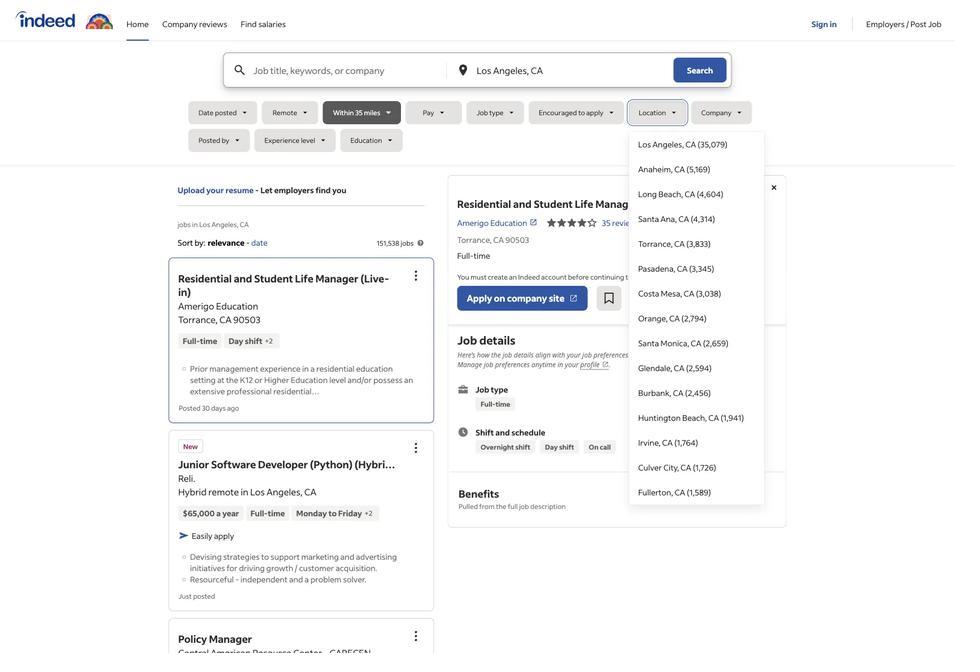 Task type: describe. For each thing, give the bounding box(es) containing it.
type inside dropdown button
[[490, 108, 504, 117]]

within
[[333, 108, 354, 117]]

culver
[[639, 462, 662, 472]]

1 horizontal spatial amerigo
[[457, 217, 489, 228]]

company for company reviews
[[162, 19, 198, 29]]

job type button
[[467, 101, 524, 124]]

anaheim, ca (5,169) link
[[630, 157, 765, 181]]

(2,659)
[[703, 338, 729, 348]]

1 horizontal spatial /
[[907, 19, 909, 29]]

orange, ca (2,794)
[[639, 313, 707, 323]]

full-time up 'prior'
[[183, 336, 217, 346]]

reviews for 35 reviews
[[612, 217, 641, 228]]

santa monica, ca (2,659)
[[639, 338, 729, 348]]

sign
[[812, 19, 829, 29]]

in down 'with'
[[558, 360, 563, 369]]

$65,000
[[183, 508, 215, 518]]

time left monday
[[268, 508, 285, 518]]

residential for residential and student life manager (live- in) amerigo education torrance, ca 90503
[[178, 272, 232, 285]]

to right continuing
[[626, 272, 633, 281]]

overnight shift
[[481, 442, 530, 451]]

fullerton, ca (1,589)
[[639, 487, 711, 497]]

glendale, ca (2,594)
[[639, 363, 712, 373]]

ca left (3,345) at the top right
[[677, 263, 688, 274]]

ca inside "link"
[[691, 338, 702, 348]]

0 vertical spatial your
[[206, 185, 224, 195]]

date
[[251, 237, 268, 248]]

1 horizontal spatial 35
[[602, 217, 611, 228]]

ca left "(1,589)"
[[675, 487, 686, 497]]

time up shift and schedule
[[496, 400, 510, 408]]

salaries
[[258, 19, 286, 29]]

full-time down reli. hybrid remote in los angeles, ca
[[251, 508, 285, 518]]

to inside dropdown button
[[579, 108, 585, 117]]

shift for day shift
[[559, 442, 574, 451]]

find
[[316, 185, 331, 195]]

2 vertical spatial apply
[[214, 531, 234, 541]]

sign in link
[[812, 1, 839, 39]]

city,
[[664, 462, 679, 472]]

easily
[[192, 531, 213, 541]]

job type inside dropdown button
[[477, 108, 504, 117]]

the right the "how"
[[491, 350, 501, 360]]

0 vertical spatial an
[[509, 272, 517, 281]]

must
[[471, 272, 487, 281]]

0 vertical spatial jobs
[[178, 220, 191, 229]]

policy
[[178, 633, 207, 646]]

independent
[[241, 574, 288, 584]]

full- up shift
[[481, 400, 496, 408]]

resourceful
[[190, 574, 234, 584]]

santa monica, ca (2,659) link
[[630, 331, 765, 355]]

(1,726)
[[693, 462, 717, 472]]

life for residential and student life manager (live-in)
[[575, 198, 594, 211]]

job right post
[[929, 19, 942, 29]]

posted by button
[[188, 129, 250, 152]]

relevance
[[208, 237, 245, 248]]

job down manage
[[476, 384, 489, 394]]

student for residential and student life manager (live-in)
[[534, 198, 573, 211]]

full- up 'prior'
[[183, 336, 200, 346]]

initiatives
[[190, 563, 225, 573]]

benefits pulled from the full job description
[[459, 487, 566, 511]]

posted 30 days ago
[[179, 404, 239, 412]]

job up preferences
[[503, 350, 512, 360]]

education inside dropdown button
[[351, 136, 382, 145]]

housing
[[487, 526, 517, 536]]

pulled
[[459, 502, 478, 511]]

2 inside monday to friday + 2
[[369, 509, 373, 518]]

and/or
[[348, 375, 372, 385]]

ca down the website in the top right of the page
[[684, 288, 695, 298]]

in right sign
[[830, 19, 837, 29]]

support
[[271, 552, 300, 562]]

the up costa
[[634, 272, 645, 281]]

and down growth
[[289, 574, 303, 584]]

professional
[[227, 386, 272, 396]]

growth
[[267, 563, 293, 573]]

ca inside "link"
[[686, 139, 697, 149]]

amerigo education
[[457, 217, 528, 228]]

remote)
[[178, 472, 219, 485]]

huntington
[[639, 413, 681, 423]]

ca right city,
[[681, 462, 692, 472]]

education inside residential and student life manager (live- in) amerigo education torrance, ca 90503
[[216, 300, 258, 312]]

ca up relevance
[[240, 220, 249, 229]]

0 horizontal spatial manager
[[209, 633, 252, 646]]

sort
[[178, 237, 193, 248]]

job actions menu is collapsed image
[[409, 269, 423, 282]]

torrance, for torrance, ca (3,833)
[[639, 238, 673, 249]]

posted for date posted
[[215, 108, 237, 117]]

company reviews
[[162, 19, 227, 29]]

ca inside reli. hybrid remote in los angeles, ca
[[304, 486, 317, 498]]

1 vertical spatial angeles,
[[212, 220, 239, 229]]

santa ana, ca (4,314)
[[639, 214, 716, 224]]

paid
[[470, 526, 486, 536]]

1 horizontal spatial 90503
[[506, 235, 529, 245]]

1 vertical spatial your
[[567, 350, 581, 360]]

site
[[549, 292, 565, 304]]

extensive
[[190, 386, 225, 396]]

(3,345)
[[690, 263, 715, 274]]

an inside the prior management experience in a residential education setting at the k12 or higher education level and/or possess an extensive professional residential…
[[404, 375, 413, 385]]

location button
[[629, 101, 687, 124]]

amerigo inside residential and student life manager (live- in) amerigo education torrance, ca 90503
[[178, 300, 214, 312]]

apply on company site button
[[457, 286, 588, 311]]

beach, for huntington
[[683, 413, 707, 423]]

posted for just posted
[[193, 592, 215, 601]]

find salaries
[[241, 19, 286, 29]]

(python)
[[310, 458, 353, 471]]

ca left (5,169)
[[675, 164, 685, 174]]

student for residential and student life manager (live- in) amerigo education torrance, ca 90503
[[254, 272, 293, 285]]

solver.
[[343, 574, 367, 584]]

the inside the prior management experience in a residential education setting at the k12 or higher education level and/or possess an extensive professional residential…
[[226, 375, 238, 385]]

(2,456)
[[685, 388, 711, 398]]

and up acquisition. on the left of the page
[[341, 552, 355, 562]]

+ inside the day shift + 2
[[265, 336, 269, 345]]

education inside the prior management experience in a residential education setting at the k12 or higher education level and/or possess an extensive professional residential…
[[291, 375, 328, 385]]

by
[[222, 136, 229, 145]]

apply inside dropdown button
[[587, 108, 604, 117]]

1 vertical spatial details
[[514, 350, 534, 360]]

within 35 miles button
[[323, 101, 401, 124]]

90503 inside residential and student life manager (live- in) amerigo education torrance, ca 90503
[[233, 314, 261, 325]]

on
[[494, 292, 505, 304]]

reli. hybrid remote in los angeles, ca
[[178, 473, 317, 498]]

not interested image
[[637, 292, 650, 305]]

possess
[[374, 375, 403, 385]]

long beach, ca (4,604)
[[639, 189, 724, 199]]

35 inside popup button
[[355, 108, 363, 117]]

(live- for residential and student life manager (live- in) amerigo education torrance, ca 90503
[[361, 272, 389, 285]]

and for residential and student life manager (live- in) amerigo education torrance, ca 90503
[[234, 272, 252, 285]]

and for shift and schedule
[[495, 427, 510, 437]]

full-time up must
[[457, 250, 490, 261]]

date
[[199, 108, 214, 117]]

ca right 'ana,'
[[679, 214, 689, 224]]

in up "by:"
[[192, 220, 198, 229]]

experience
[[265, 136, 300, 145]]

shift for overnight shift
[[515, 442, 530, 451]]

remote
[[273, 108, 297, 117]]

- inside devising strategies to support marketing and advertising initiatives for driving growth / customer acquisition. resourceful - independent and a problem solver.
[[235, 574, 239, 584]]

prior management experience in a residential education setting at the k12 or higher education level and/or possess an extensive professional residential…
[[190, 363, 413, 396]]

higher
[[264, 375, 289, 385]]

day shift + 2
[[229, 336, 273, 346]]

ca right irvine,
[[662, 437, 673, 448]]

company button
[[692, 101, 753, 124]]

close job details image
[[768, 181, 781, 194]]

time down the torrance, ca 90503
[[474, 250, 490, 261]]

search
[[687, 65, 713, 75]]

full- right year
[[251, 508, 268, 518]]

problem
[[311, 574, 342, 584]]

ca down the amerigo education link
[[494, 235, 504, 245]]

glendale,
[[639, 363, 673, 373]]

angeles, inside reli. hybrid remote in los angeles, ca
[[267, 486, 303, 498]]

experience level
[[265, 136, 315, 145]]

the inside benefits pulled from the full job description
[[496, 502, 507, 511]]

upload your resume link
[[178, 184, 254, 196]]

irvine, ca (1,764) link
[[630, 430, 765, 455]]

costa
[[639, 288, 660, 298]]

(2,794)
[[682, 313, 707, 323]]

job down the "how"
[[484, 360, 493, 369]]

los inside "link"
[[639, 139, 651, 149]]

a inside the prior management experience in a residential education setting at the k12 or higher education level and/or possess an extensive professional residential…
[[311, 363, 315, 373]]

ca left (3,833)
[[675, 238, 685, 249]]

monday to friday + 2
[[296, 508, 373, 518]]

job up here's
[[457, 333, 477, 348]]

(1,941)
[[721, 413, 744, 423]]



Task type: locate. For each thing, give the bounding box(es) containing it.
orange, ca (2,794) link
[[630, 306, 765, 331]]

0 vertical spatial 90503
[[506, 235, 529, 245]]

/ inside devising strategies to support marketing and advertising initiatives for driving growth / customer acquisition. resourceful - independent and a problem solver.
[[295, 563, 298, 573]]

angeles, up relevance
[[212, 220, 239, 229]]

0 vertical spatial company
[[162, 19, 198, 29]]

culver city, ca (1,726)
[[639, 462, 717, 472]]

2 horizontal spatial torrance,
[[639, 238, 673, 249]]

0 horizontal spatial company
[[507, 292, 547, 304]]

how
[[477, 350, 490, 360]]

1 vertical spatial posted
[[193, 592, 215, 601]]

monica,
[[661, 338, 690, 348]]

(live- up 'ana,'
[[641, 198, 670, 211]]

preferences
[[495, 360, 530, 369]]

on
[[589, 442, 599, 451]]

- for date
[[246, 237, 250, 248]]

job up profile
[[582, 350, 592, 360]]

35 right 4.1 out of 5 stars. link to 35 company reviews (opens in a new tab) image
[[602, 217, 611, 228]]

posted for posted by
[[199, 136, 220, 145]]

1 horizontal spatial torrance,
[[457, 235, 492, 245]]

0 vertical spatial apply
[[587, 108, 604, 117]]

huntington beach, ca (1,941) link
[[630, 405, 765, 430]]

(2,594)
[[686, 363, 712, 373]]

0 horizontal spatial company
[[162, 19, 198, 29]]

santa ana, ca (4,314) link
[[630, 206, 765, 231]]

beach, up irvine, ca (1,764) link
[[683, 413, 707, 423]]

education up the torrance, ca 90503
[[491, 217, 528, 228]]

(live- inside residential and student life manager (live- in) amerigo education torrance, ca 90503
[[361, 272, 389, 285]]

employers
[[274, 185, 314, 195]]

1 santa from the top
[[639, 214, 659, 224]]

(live- down 151,538
[[361, 272, 389, 285]]

encouraged
[[539, 108, 577, 117]]

to up driving
[[261, 552, 269, 562]]

/
[[907, 19, 909, 29], [295, 563, 298, 573]]

student
[[534, 198, 573, 211], [254, 272, 293, 285]]

2 horizontal spatial manager
[[596, 198, 639, 211]]

posted inside popup button
[[199, 136, 220, 145]]

(hybrid
[[355, 458, 392, 471]]

in right remote
[[241, 486, 249, 498]]

ca up monday
[[304, 486, 317, 498]]

los
[[639, 139, 651, 149], [199, 220, 210, 229], [250, 486, 265, 498]]

and down date link
[[234, 272, 252, 285]]

and up overnight shift
[[495, 427, 510, 437]]

indeed
[[519, 272, 540, 281]]

level inside dropdown button
[[301, 136, 315, 145]]

1 vertical spatial posted
[[179, 404, 201, 412]]

anaheim, ca (5,169)
[[639, 164, 711, 174]]

search: Job title, keywords, or company text field
[[251, 53, 446, 87]]

2 job actions menu is collapsed image from the top
[[409, 630, 423, 643]]

day for day shift + 2
[[229, 336, 243, 346]]

reviews down long
[[612, 217, 641, 228]]

company inside popup button
[[507, 292, 547, 304]]

burbank, ca (2,456)
[[639, 388, 711, 398]]

setting
[[190, 375, 216, 385]]

1 vertical spatial job actions menu is collapsed image
[[409, 630, 423, 643]]

jobs
[[178, 220, 191, 229], [401, 238, 414, 247]]

ca left (2,594)
[[674, 363, 685, 373]]

student inside residential and student life manager (live- in) amerigo education torrance, ca 90503
[[254, 272, 293, 285]]

1 horizontal spatial (live-
[[641, 198, 670, 211]]

the right at
[[226, 375, 238, 385]]

Edit location text field
[[475, 53, 651, 87]]

1 horizontal spatial life
[[575, 198, 594, 211]]

level down residential
[[330, 375, 346, 385]]

to up (3,038)
[[702, 272, 709, 281]]

torrance, up pasadena,
[[639, 238, 673, 249]]

1 vertical spatial 90503
[[233, 314, 261, 325]]

help icon image
[[416, 238, 425, 248]]

in inside reli. hybrid remote in los angeles, ca
[[241, 486, 249, 498]]

0 vertical spatial los
[[639, 139, 651, 149]]

pasadena, ca (3,345)
[[639, 263, 715, 274]]

let
[[261, 185, 273, 195]]

1 vertical spatial beach,
[[683, 413, 707, 423]]

an right the create
[[509, 272, 517, 281]]

your down 'with'
[[565, 360, 579, 369]]

home link
[[127, 0, 149, 38]]

monday
[[296, 508, 327, 518]]

1 horizontal spatial day
[[545, 442, 558, 451]]

remote button
[[262, 101, 319, 124]]

1 vertical spatial santa
[[639, 338, 659, 348]]

find
[[241, 19, 257, 29]]

santa down orange,
[[639, 338, 659, 348]]

1 vertical spatial (live-
[[361, 272, 389, 285]]

0 horizontal spatial los
[[199, 220, 210, 229]]

a inside devising strategies to support marketing and advertising initiatives for driving growth / customer acquisition. resourceful - independent and a problem solver.
[[305, 574, 309, 584]]

miles
[[364, 108, 381, 117]]

post
[[911, 19, 927, 29]]

year
[[222, 508, 239, 518]]

menu
[[629, 131, 765, 505]]

beach, right long
[[659, 189, 683, 199]]

1 vertical spatial +
[[365, 509, 369, 518]]

reli.
[[178, 473, 195, 484]]

education down within 35 miles popup button
[[351, 136, 382, 145]]

0 horizontal spatial -
[[235, 574, 239, 584]]

long beach, ca (4,604) link
[[630, 181, 765, 206]]

1 vertical spatial reviews
[[612, 217, 641, 228]]

1 vertical spatial job type
[[476, 384, 508, 394]]

2 horizontal spatial -
[[255, 185, 259, 195]]

0 horizontal spatial torrance,
[[178, 314, 218, 325]]

1 vertical spatial type
[[491, 384, 508, 394]]

pasadena,
[[639, 263, 676, 274]]

in) inside residential and student life manager (live- in) amerigo education torrance, ca 90503
[[178, 286, 191, 299]]

1 horizontal spatial manager
[[316, 272, 359, 285]]

job type down preferences
[[476, 384, 508, 394]]

1 vertical spatial company
[[507, 292, 547, 304]]

0 horizontal spatial a
[[216, 508, 221, 518]]

full-time
[[457, 250, 490, 261], [183, 336, 217, 346], [481, 400, 510, 408], [251, 508, 285, 518]]

employers
[[867, 19, 905, 29]]

an right the possess
[[404, 375, 413, 385]]

ca left (2,456)
[[673, 388, 684, 398]]

ca left (2,659)
[[691, 338, 702, 348]]

0 horizontal spatial /
[[295, 563, 298, 573]]

fullerton,
[[639, 487, 673, 497]]

and for residential and student life manager (live-in)
[[513, 198, 532, 211]]

education up the residential…
[[291, 375, 328, 385]]

and
[[513, 198, 532, 211], [234, 272, 252, 285], [495, 427, 510, 437], [341, 552, 355, 562], [289, 574, 303, 584]]

date link
[[251, 237, 268, 248]]

1 vertical spatial manager
[[316, 272, 359, 285]]

0 vertical spatial details
[[479, 333, 515, 348]]

0 vertical spatial beach,
[[659, 189, 683, 199]]

0 horizontal spatial life
[[295, 272, 314, 285]]

2 horizontal spatial apply
[[710, 272, 728, 281]]

1 horizontal spatial jobs
[[401, 238, 414, 247]]

apply
[[467, 292, 492, 304]]

life for residential and student life manager (live- in) amerigo education torrance, ca 90503
[[295, 272, 314, 285]]

1 horizontal spatial apply
[[587, 108, 604, 117]]

1 job actions menu is collapsed image from the top
[[409, 441, 423, 455]]

details up the "how"
[[479, 333, 515, 348]]

0 vertical spatial angeles,
[[653, 139, 684, 149]]

reviews for company reviews
[[199, 19, 227, 29]]

0 vertical spatial (live-
[[641, 198, 670, 211]]

1 horizontal spatial -
[[246, 237, 250, 248]]

angeles, inside "link"
[[653, 139, 684, 149]]

1 horizontal spatial company
[[646, 272, 675, 281]]

full
[[508, 502, 518, 511]]

and inside residential and student life manager (live- in) amerigo education torrance, ca 90503
[[234, 272, 252, 285]]

company right home
[[162, 19, 198, 29]]

residential inside residential and student life manager (live- in) amerigo education torrance, ca 90503
[[178, 272, 232, 285]]

to left the friday
[[329, 508, 337, 518]]

(live- for residential and student life manager (live-in)
[[641, 198, 670, 211]]

ca up the day shift + 2
[[220, 314, 232, 325]]

0 horizontal spatial an
[[404, 375, 413, 385]]

apply right encouraged
[[587, 108, 604, 117]]

0 horizontal spatial 35
[[355, 108, 363, 117]]

2 inside the day shift + 2
[[269, 336, 273, 345]]

details up manage job preferences anytime in your
[[514, 350, 534, 360]]

day for day shift
[[545, 442, 558, 451]]

posted down resourceful
[[193, 592, 215, 601]]

manager for residential and student life manager (live- in) amerigo education torrance, ca 90503
[[316, 272, 359, 285]]

apply on company site
[[467, 292, 565, 304]]

before
[[568, 272, 589, 281]]

upload
[[178, 185, 205, 195]]

0 vertical spatial reviews
[[199, 19, 227, 29]]

1 vertical spatial los
[[199, 220, 210, 229]]

90503 up the day shift + 2
[[233, 314, 261, 325]]

0 horizontal spatial jobs
[[178, 220, 191, 229]]

35 reviews link
[[602, 217, 651, 228]]

/ left post
[[907, 19, 909, 29]]

torrance, ca (3,833) link
[[630, 231, 765, 256]]

0 horizontal spatial shift
[[245, 336, 263, 346]]

level inside the prior management experience in a residential education setting at the k12 or higher education level and/or possess an extensive professional residential…
[[330, 375, 346, 385]]

full- up you on the left
[[457, 250, 474, 261]]

sign in
[[812, 19, 837, 29]]

0 horizontal spatial student
[[254, 272, 293, 285]]

student down date link
[[254, 272, 293, 285]]

$65,000 a year
[[183, 508, 239, 518]]

company up costa
[[646, 272, 675, 281]]

/ down support
[[295, 563, 298, 573]]

account
[[542, 272, 567, 281]]

description
[[530, 502, 566, 511]]

2 santa from the top
[[639, 338, 659, 348]]

angeles, up the anaheim, ca (5,169)
[[653, 139, 684, 149]]

santa for santa ana, ca (4,314)
[[639, 214, 659, 224]]

devising strategies to support marketing and advertising initiatives for driving growth / customer acquisition. resourceful - independent and a problem solver.
[[190, 552, 397, 584]]

day shift
[[545, 442, 574, 451]]

a left year
[[216, 508, 221, 518]]

0 horizontal spatial day
[[229, 336, 243, 346]]

ca inside residential and student life manager (live- in) amerigo education torrance, ca 90503
[[220, 314, 232, 325]]

advertising
[[356, 552, 397, 562]]

0 horizontal spatial amerigo
[[178, 300, 214, 312]]

job
[[929, 19, 942, 29], [477, 108, 488, 117], [457, 333, 477, 348], [476, 384, 489, 394]]

ca left (1,941)
[[709, 413, 719, 423]]

a left residential
[[311, 363, 315, 373]]

torrance, up 'prior'
[[178, 314, 218, 325]]

2 horizontal spatial a
[[311, 363, 315, 373]]

posted right date
[[215, 108, 237, 117]]

los angeles, ca (35,079)
[[639, 139, 728, 149]]

job inside benefits pulled from the full job description
[[519, 502, 529, 511]]

time up 'prior'
[[200, 336, 217, 346]]

2 vertical spatial los
[[250, 486, 265, 498]]

life inside residential and student life manager (live- in) amerigo education torrance, ca 90503
[[295, 272, 314, 285]]

residential and student life manager (live-in)
[[457, 198, 683, 211]]

ca left (2,794)
[[670, 313, 680, 323]]

marketing
[[301, 552, 339, 562]]

manage job preferences anytime in your
[[457, 360, 580, 369]]

0 vertical spatial student
[[534, 198, 573, 211]]

1 vertical spatial a
[[216, 508, 221, 518]]

0 horizontal spatial 2
[[269, 336, 273, 345]]

0 vertical spatial level
[[301, 136, 315, 145]]

job actions menu is collapsed image
[[409, 441, 423, 455], [409, 630, 423, 643]]

0 horizontal spatial residential
[[178, 272, 232, 285]]

align
[[535, 350, 551, 360]]

2 horizontal spatial shift
[[559, 442, 574, 451]]

35 left miles
[[355, 108, 363, 117]]

company
[[162, 19, 198, 29], [702, 108, 732, 117]]

None search field
[[188, 53, 767, 505]]

orange,
[[639, 313, 668, 323]]

remote
[[208, 486, 239, 498]]

santa for santa monica, ca (2,659)
[[639, 338, 659, 348]]

job inside dropdown button
[[477, 108, 488, 117]]

manager for residential and student life manager (live-in)
[[596, 198, 639, 211]]

posted inside date posted popup button
[[215, 108, 237, 117]]

company for company
[[702, 108, 732, 117]]

or
[[255, 375, 263, 385]]

posted for posted 30 days ago
[[179, 404, 201, 412]]

(1,589)
[[687, 487, 711, 497]]

0 vertical spatial +
[[265, 336, 269, 345]]

los up anaheim,
[[639, 139, 651, 149]]

residential
[[316, 363, 355, 373]]

0 vertical spatial a
[[311, 363, 315, 373]]

1 vertical spatial life
[[295, 272, 314, 285]]

full-time up shift
[[481, 400, 510, 408]]

to right encouraged
[[579, 108, 585, 117]]

in) down sort at the top of the page
[[178, 286, 191, 299]]

2 horizontal spatial los
[[639, 139, 651, 149]]

beach, for long
[[659, 189, 683, 199]]

1 horizontal spatial a
[[305, 574, 309, 584]]

0 vertical spatial life
[[575, 198, 594, 211]]

2 vertical spatial your
[[565, 360, 579, 369]]

2 vertical spatial angeles,
[[267, 486, 303, 498]]

shift down schedule
[[515, 442, 530, 451]]

(4,604)
[[697, 189, 724, 199]]

policy manager
[[178, 633, 252, 646]]

0 vertical spatial job type
[[477, 108, 504, 117]]

at
[[217, 375, 225, 385]]

1 vertical spatial in)
[[178, 286, 191, 299]]

sort by: relevance - date
[[178, 237, 268, 248]]

manager
[[596, 198, 639, 211], [316, 272, 359, 285], [209, 633, 252, 646]]

santa left 'ana,'
[[639, 214, 659, 224]]

none search field containing search
[[188, 53, 767, 505]]

education
[[351, 136, 382, 145], [491, 217, 528, 228], [216, 300, 258, 312], [291, 375, 328, 385]]

+ inside monday to friday + 2
[[365, 509, 369, 518]]

1 horizontal spatial an
[[509, 272, 517, 281]]

2 right the friday
[[369, 509, 373, 518]]

the left full
[[496, 502, 507, 511]]

1 vertical spatial jobs
[[401, 238, 414, 247]]

- left "date"
[[246, 237, 250, 248]]

90503 down the amerigo education link
[[506, 235, 529, 245]]

torrance, inside menu
[[639, 238, 673, 249]]

indeed proudly celebrates hispanic heritage month image
[[86, 12, 113, 29]]

residential for residential and student life manager (live-in)
[[457, 198, 511, 211]]

- left let
[[255, 185, 259, 195]]

- for let
[[255, 185, 259, 195]]

30
[[202, 404, 210, 412]]

a down customer
[[305, 574, 309, 584]]

los up "by:"
[[199, 220, 210, 229]]

posted
[[199, 136, 220, 145], [179, 404, 201, 412]]

time
[[474, 250, 490, 261], [200, 336, 217, 346], [496, 400, 510, 408], [268, 508, 285, 518]]

0 horizontal spatial (live-
[[361, 272, 389, 285]]

shift for day shift + 2
[[245, 336, 263, 346]]

2 vertical spatial -
[[235, 574, 239, 584]]

1 vertical spatial amerigo
[[178, 300, 214, 312]]

save this job image
[[603, 292, 616, 305]]

los right remote
[[250, 486, 265, 498]]

ana,
[[661, 214, 677, 224]]

(35,079)
[[698, 139, 728, 149]]

torrance, inside residential and student life manager (live- in) amerigo education torrance, ca 90503
[[178, 314, 218, 325]]

ca left (35,079)
[[686, 139, 697, 149]]

0 vertical spatial type
[[490, 108, 504, 117]]

0 vertical spatial job actions menu is collapsed image
[[409, 441, 423, 455]]

1 horizontal spatial los
[[250, 486, 265, 498]]

day down schedule
[[545, 442, 558, 451]]

menu inside search box
[[629, 131, 765, 505]]

to inside devising strategies to support marketing and advertising initiatives for driving growth / customer acquisition. resourceful - independent and a problem solver.
[[261, 552, 269, 562]]

hybrid
[[178, 486, 207, 498]]

los inside reli. hybrid remote in los angeles, ca
[[250, 486, 265, 498]]

1 vertical spatial an
[[404, 375, 413, 385]]

anytime
[[532, 360, 556, 369]]

reviews inside 'link'
[[199, 19, 227, 29]]

2 vertical spatial manager
[[209, 633, 252, 646]]

torrance, for torrance, ca 90503
[[457, 235, 492, 245]]

1 vertical spatial apply
[[710, 272, 728, 281]]

0 vertical spatial company
[[646, 272, 675, 281]]

4.1 out of 5 stars. link to 35 company reviews (opens in a new tab) image
[[547, 216, 598, 229]]

2 vertical spatial a
[[305, 574, 309, 584]]

day up 'management' at bottom
[[229, 336, 243, 346]]

1 horizontal spatial reviews
[[612, 217, 641, 228]]

jobs up sort at the top of the page
[[178, 220, 191, 229]]

student up 4.1 out of 5 stars. link to 35 company reviews (opens in a new tab) image
[[534, 198, 573, 211]]

company up (35,079)
[[702, 108, 732, 117]]

0 horizontal spatial apply
[[214, 531, 234, 541]]

1 vertical spatial company
[[702, 108, 732, 117]]

manager inside residential and student life manager (live- in) amerigo education torrance, ca 90503
[[316, 272, 359, 285]]

policy manager button
[[178, 633, 252, 646]]

1 vertical spatial 35
[[602, 217, 611, 228]]

0 vertical spatial amerigo
[[457, 217, 489, 228]]

in) for residential and student life manager (live- in) amerigo education torrance, ca 90503
[[178, 286, 191, 299]]

and up the amerigo education link
[[513, 198, 532, 211]]

2 up experience
[[269, 336, 273, 345]]

in) for residential and student life manager (live-in)
[[670, 198, 683, 211]]

menu containing los angeles, ca (35,079)
[[629, 131, 765, 505]]

search button
[[674, 58, 727, 83]]

life
[[575, 198, 594, 211], [295, 272, 314, 285]]

1 vertical spatial /
[[295, 563, 298, 573]]

company inside 'link'
[[162, 19, 198, 29]]

easily apply
[[192, 531, 234, 541]]

residential down "by:"
[[178, 272, 232, 285]]

0 vertical spatial 2
[[269, 336, 273, 345]]

glendale, ca (2,594) link
[[630, 355, 765, 380]]

1 horizontal spatial level
[[330, 375, 346, 385]]

0 vertical spatial 35
[[355, 108, 363, 117]]

amerigo education link
[[457, 217, 538, 229]]

0 vertical spatial posted
[[199, 136, 220, 145]]

days
[[211, 404, 226, 412]]

santa
[[639, 214, 659, 224], [639, 338, 659, 348]]

in inside the prior management experience in a residential education setting at the k12 or higher education level and/or possess an extensive professional residential…
[[302, 363, 309, 373]]

apply right easily
[[214, 531, 234, 541]]

education up the day shift + 2
[[216, 300, 258, 312]]

(5,169)
[[687, 164, 711, 174]]

new
[[183, 442, 198, 451]]

culver city, ca (1,726) link
[[630, 455, 765, 480]]

company inside dropdown button
[[702, 108, 732, 117]]

ca left (4,604)
[[685, 189, 696, 199]]

apply up (3,038)
[[710, 272, 728, 281]]

santa inside "link"
[[639, 338, 659, 348]]

in) up the santa ana, ca (4,314)
[[670, 198, 683, 211]]



Task type: vqa. For each thing, say whether or not it's contained in the screenshot.
'3.2 out of 5 stars' image
no



